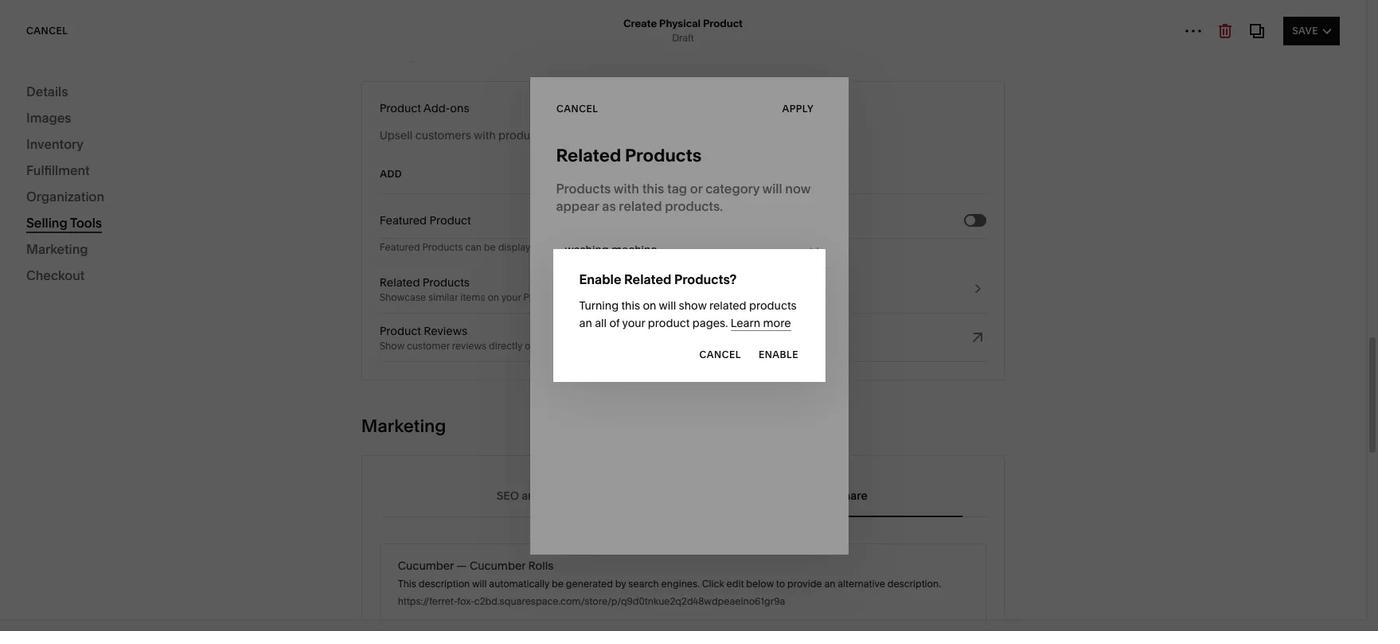 Task type: locate. For each thing, give the bounding box(es) containing it.
0 vertical spatial enable
[[579, 272, 622, 288]]

be right can
[[484, 241, 496, 253]]

your left site.
[[1242, 166, 1269, 182]]

cancel for enable
[[700, 349, 742, 361]]

related for related products
[[556, 145, 621, 166]]

pages.
[[562, 292, 592, 303]]

related inside products with this tag or category will now appear as related products.
[[619, 198, 662, 214]]

0 vertical spatial will
[[763, 180, 783, 196]]

tab list containing seo and url
[[380, 474, 987, 518]]

0 vertical spatial pages.
[[693, 316, 728, 331]]

or inside online course create a guided series of lessons to teach a skill or educate on a topic
[[691, 567, 704, 583]]

selling tools up invoicing
[[26, 215, 102, 231]]

plan. inside subscription choose a subscription plan.
[[403, 329, 425, 341]]

product inside product reviews show customer reviews directly on all product pages. manage this feature in selling
[[551, 340, 587, 352]]

a right deliver
[[1226, 320, 1234, 336]]

0 horizontal spatial will
[[472, 578, 487, 590]]

1 horizontal spatial directly
[[590, 128, 629, 143]]

manage up service
[[999, 320, 1049, 336]]

manage
[[999, 298, 1049, 314], [999, 320, 1049, 336], [622, 340, 659, 352]]

1 horizontal spatial will
[[659, 299, 676, 313]]

1 horizontal spatial create
[[624, 17, 657, 29]]

site.
[[1272, 166, 1296, 182]]

0 horizontal spatial enable
[[579, 272, 622, 288]]

to right below
[[777, 578, 786, 590]]

products for related products
[[625, 145, 702, 166]]

cancel up details
[[26, 24, 68, 36]]

0 horizontal spatial in
[[545, 241, 553, 253]]

products up similar
[[423, 276, 470, 290]]

to left deliver
[[1167, 320, 1179, 336]]

0 horizontal spatial all
[[539, 340, 549, 352]]

tools up add- in the top left of the page
[[422, 41, 466, 63]]

products
[[321, 189, 362, 201], [750, 299, 797, 313]]

subscribe button down 'when'
[[999, 195, 1056, 224]]

a
[[321, 259, 326, 271], [1226, 320, 1234, 336], [337, 329, 342, 341], [444, 567, 452, 583], [656, 567, 663, 583], [419, 585, 427, 601], [353, 603, 359, 617]]

and
[[1105, 298, 1128, 314], [522, 489, 542, 503]]

showcase
[[380, 292, 426, 303]]

all inside the turning this on will show related products an all of your product pages.
[[595, 316, 607, 331]]

1 horizontal spatial pages.
[[693, 316, 728, 331]]

selling link down website link on the top of the page
[[26, 127, 177, 146]]

as
[[602, 198, 616, 214]]

0 vertical spatial this
[[643, 180, 665, 196]]

an down turning
[[579, 316, 592, 331]]

2 vertical spatial cancel
[[700, 349, 742, 361]]

0 horizontal spatial marketing
[[26, 241, 88, 257]]

on inside online course create a guided series of lessons to teach a skill or educate on a topic
[[401, 585, 416, 601]]

save
[[1293, 24, 1319, 36]]

1 vertical spatial cancel
[[556, 102, 598, 114]]

sell
[[368, 486, 397, 507]]

edit site button
[[1273, 26, 1337, 55]]

0 horizontal spatial page.
[[668, 241, 694, 253]]

apply button
[[782, 94, 822, 123]]

edit
[[727, 578, 744, 590]]

1 vertical spatial be
[[552, 578, 564, 590]]

subscribe down 'when'
[[999, 203, 1056, 215]]

products left can
[[423, 241, 463, 253]]

subscription choose a subscription plan.
[[300, 313, 425, 341]]

cancel button up upsell customers with product add-ons directly on the product page.
[[556, 94, 607, 123]]

enable for enable
[[760, 349, 799, 361]]

add a way to get paid. button
[[256, 226, 941, 288]]

1 horizontal spatial and
[[1105, 298, 1128, 314]]

blocks
[[601, 241, 630, 253]]

subscribe
[[999, 203, 1056, 215], [989, 603, 1046, 615]]

the up the experience. on the bottom
[[1052, 320, 1071, 336]]

this left tag
[[643, 180, 665, 196]]

to inside the cucumber — cucumber rolls this description will automatically be generated by search engines. click edit below to provide an alternative description. https://ferret-fox-c2bd.squarespace.com/store/p/q9d0tnkue2q2d48wdpeaeino61gr9a
[[777, 578, 786, 590]]

0 horizontal spatial plan.
[[403, 329, 425, 341]]

ons up related products
[[568, 128, 588, 143]]

your down add button
[[375, 189, 395, 201]]

a left way
[[321, 259, 326, 271]]

1 vertical spatial tools
[[70, 215, 102, 231]]

selling tools up "product add-ons"
[[361, 41, 466, 63]]

customer
[[407, 340, 450, 352]]

will left show
[[659, 299, 676, 313]]

a right "this"
[[419, 585, 427, 601]]

None checkbox
[[966, 216, 976, 225]]

0 vertical spatial and
[[1105, 298, 1128, 314]]

tools inside 'link'
[[73, 265, 101, 280]]

0 vertical spatial ons
[[450, 101, 470, 116]]

project management button
[[999, 367, 1122, 396]]

cucumber — cucumber rolls this description will automatically be generated by search engines. click edit below to provide an alternative description. https://ferret-fox-c2bd.squarespace.com/store/p/q9d0tnkue2q2d48wdpeaeino61gr9a
[[398, 559, 941, 608]]

1 horizontal spatial cancel
[[556, 102, 598, 114]]

products inside related products showcase similar items on your product pages.
[[423, 276, 470, 290]]

0 vertical spatial page.
[[712, 128, 742, 143]]

products up tag
[[625, 145, 702, 166]]

products inside products with this tag or category will now appear as related products.
[[556, 180, 611, 196]]

selling inside 'link'
[[35, 265, 71, 280]]

enable related products?
[[579, 272, 737, 288]]

choose
[[300, 329, 335, 341]]

coaching
[[1118, 567, 1174, 583]]

1 vertical spatial an
[[825, 578, 836, 590]]

of inside the turning this on will show related products an all of your product pages.
[[610, 316, 620, 331]]

products up the appear
[[556, 180, 611, 196]]

lessons
[[555, 567, 600, 583]]

tools up invoicing link
[[70, 215, 102, 231]]

0 horizontal spatial and
[[522, 489, 542, 503]]

1 vertical spatial featured
[[380, 241, 420, 253]]

product up show on the left of page
[[380, 324, 421, 339]]

featured up paid.
[[380, 241, 420, 253]]

cancel inside enable related products? 'dialog'
[[700, 349, 742, 361]]

an inside the turning this on will show related products an all of your product pages.
[[579, 316, 592, 331]]

2 vertical spatial add
[[300, 259, 319, 271]]

0 vertical spatial directly
[[590, 128, 629, 143]]

1 horizontal spatial plan.
[[586, 603, 611, 617]]

enable down more
[[760, 349, 799, 361]]

details
[[1074, 320, 1114, 336]]

0 vertical spatial an
[[579, 316, 592, 331]]

related up learn
[[710, 299, 747, 313]]

to
[[1180, 166, 1192, 182], [364, 189, 373, 201], [348, 259, 357, 271], [1167, 320, 1179, 336], [347, 486, 364, 507], [603, 567, 616, 583], [777, 578, 786, 590]]

1 vertical spatial subscribe button
[[980, 595, 1054, 624]]

featured for featured product
[[380, 213, 427, 228]]

this right turning
[[622, 299, 641, 313]]

your right items
[[502, 292, 521, 303]]

or up products.
[[690, 180, 703, 196]]

to left the get
[[348, 259, 357, 271]]

products down the "inventory"
[[35, 157, 83, 171]]

cancel up upsell customers with product add-ons directly on the product page.
[[556, 102, 598, 114]]

more ways to sell
[[252, 486, 397, 507]]

to left teach
[[603, 567, 616, 583]]

cancel button
[[26, 16, 68, 45], [556, 94, 607, 123], [700, 341, 742, 370]]

this left feature
[[662, 340, 678, 352]]

invoicing link
[[35, 232, 186, 259]]

create inside online course create a guided series of lessons to teach a skill or educate on a topic
[[401, 567, 441, 583]]

add button
[[380, 160, 402, 189]]

1 horizontal spatial the
[[1052, 320, 1071, 336]]

or right appointments
[[1264, 567, 1277, 583]]

2 horizontal spatial will
[[763, 180, 783, 196]]

skill
[[666, 567, 688, 583]]

1 vertical spatial products
[[750, 299, 797, 313]]

to left "publish"
[[1180, 166, 1192, 182]]

a inside button
[[321, 259, 326, 271]]

on right the reviews
[[525, 340, 537, 352]]

educate
[[707, 567, 756, 583]]

create left the physical
[[624, 17, 657, 29]]

1 vertical spatial selling tools
[[26, 215, 102, 231]]

limited
[[362, 603, 398, 617]]

ons up customers
[[450, 101, 470, 116]]

1 horizontal spatial cancel button
[[556, 94, 607, 123]]

0 horizontal spatial of
[[540, 567, 552, 583]]

your inside button
[[375, 189, 395, 201]]

0 vertical spatial be
[[484, 241, 496, 253]]

1 horizontal spatial related
[[556, 145, 621, 166]]

subscribe button down the scheduled
[[980, 595, 1054, 624]]

on inside the turning this on will show related products an all of your product pages.
[[643, 299, 657, 313]]

0 horizontal spatial be
[[484, 241, 496, 253]]

summary
[[555, 241, 598, 253]]

featured products can be displayed in summary blocks on your page.
[[380, 241, 694, 253]]

teach
[[619, 567, 652, 583]]

1 vertical spatial add
[[300, 189, 319, 201]]

0 vertical spatial subscribe
[[999, 203, 1056, 215]]

0 vertical spatial featured
[[380, 213, 427, 228]]

will left now
[[763, 180, 783, 196]]

subscribe inside button
[[989, 603, 1046, 615]]

product left 'add-'
[[499, 128, 541, 143]]

all inside product reviews show customer reviews directly on all product pages. manage this feature in selling
[[539, 340, 549, 352]]

0 vertical spatial all
[[595, 316, 607, 331]]

fulfillment
[[26, 162, 90, 178]]

related right as
[[619, 198, 662, 214]]

create down the online
[[401, 567, 441, 583]]

cancel button up details
[[26, 16, 68, 45]]

subscribe button
[[999, 195, 1056, 224], [980, 595, 1054, 624]]

an right provide
[[825, 578, 836, 590]]

2 cucumber from the left
[[470, 559, 526, 574]]

the inside "manage projects and invoice clients manage the details needed to deliver a professional service experience."
[[1052, 320, 1071, 336]]

0 horizontal spatial the
[[648, 128, 665, 143]]

2 vertical spatial manage
[[622, 340, 659, 352]]

related for related products showcase similar items on your product pages.
[[380, 276, 420, 290]]

product inside the turning this on will show related products an all of your product pages.
[[648, 316, 690, 331]]

pages. down show
[[693, 316, 728, 331]]

items
[[461, 292, 486, 303]]

2 vertical spatial this
[[662, 340, 678, 352]]

and left the url
[[522, 489, 542, 503]]

enable up turning
[[579, 272, 622, 288]]

2 horizontal spatial related
[[624, 272, 672, 288]]

seo and url button
[[385, 474, 679, 518]]

of right series
[[540, 567, 552, 583]]

0 vertical spatial related
[[619, 198, 662, 214]]

1 vertical spatial plan.
[[586, 603, 611, 617]]

tab list
[[380, 474, 987, 518]]

to inside add a way to get paid. button
[[348, 259, 357, 271]]

will inside the turning this on will show related products an all of your product pages.
[[659, 299, 676, 313]]

product down the "pages."
[[551, 340, 587, 352]]

1 vertical spatial will
[[659, 299, 676, 313]]

description
[[419, 578, 470, 590]]

your down enable related products?
[[622, 316, 646, 331]]

pages. inside the turning this on will show related products an all of your product pages.
[[693, 316, 728, 331]]

manage down suggested
[[999, 298, 1049, 314]]

0 vertical spatial add
[[380, 168, 402, 180]]

will inside the cucumber — cucumber rolls this description will automatically be generated by search engines. click edit below to provide an alternative description. https://ferret-fox-c2bd.squarespace.com/store/p/q9d0tnkue2q2d48wdpeaeino61gr9a
[[472, 578, 487, 590]]

details
[[26, 84, 68, 100]]

fox-
[[458, 596, 475, 608]]

time,
[[401, 603, 427, 617]]

cancel button down learn
[[700, 341, 742, 370]]

2 vertical spatial selling tools
[[35, 265, 101, 280]]

project management
[[999, 375, 1122, 387]]

1 vertical spatial subscribe
[[989, 603, 1046, 615]]

featured down inventory.
[[380, 213, 427, 228]]

to left inventory.
[[364, 189, 373, 201]]

marketing
[[26, 241, 88, 257], [361, 416, 446, 437]]

of inside online course create a guided series of lessons to teach a skill or educate on a topic
[[540, 567, 552, 583]]

2 horizontal spatial cancel button
[[700, 341, 742, 370]]

a right for
[[353, 603, 359, 617]]

a inside "manage projects and invoice clients manage the details needed to deliver a professional service experience."
[[1226, 320, 1234, 336]]

description.
[[888, 578, 941, 590]]

0 horizontal spatial pages.
[[590, 340, 620, 352]]

or right 'skill'
[[691, 567, 704, 583]]

0 horizontal spatial ons
[[450, 101, 470, 116]]

selling link down learn
[[725, 340, 755, 353]]

or inside products with this tag or category will now appear as related products.
[[690, 180, 703, 196]]

2 horizontal spatial cancel
[[700, 349, 742, 361]]

on down enable related products?
[[643, 299, 657, 313]]

deliver
[[1183, 320, 1223, 336]]

for
[[333, 603, 350, 617]]

related up showcase
[[380, 276, 420, 290]]

will inside products with this tag or category will now appear as related products.
[[763, 180, 783, 196]]

be
[[484, 241, 496, 253], [552, 578, 564, 590]]

1 vertical spatial enable
[[760, 349, 799, 361]]

of
[[610, 316, 620, 331], [540, 567, 552, 583]]

cancel button for enable
[[700, 341, 742, 370]]

manage inside product reviews show customer reviews directly on all product pages. manage this feature in selling
[[622, 340, 659, 352]]

tag
[[668, 180, 687, 196]]

1 horizontal spatial in
[[714, 340, 722, 352]]

products inside button
[[321, 189, 362, 201]]

2 vertical spatial will
[[472, 578, 487, 590]]

product down show
[[648, 316, 690, 331]]

can
[[465, 241, 482, 253]]

1 vertical spatial manage
[[999, 320, 1049, 336]]

learn
[[731, 316, 761, 331]]

alternative
[[838, 578, 886, 590]]

0 horizontal spatial related
[[619, 198, 662, 214]]

products up more
[[750, 299, 797, 313]]

manage left feature
[[622, 340, 659, 352]]

and inside button
[[522, 489, 542, 503]]

1 horizontal spatial cucumber
[[470, 559, 526, 574]]

0 vertical spatial subscribe button
[[999, 195, 1056, 224]]

project
[[999, 375, 1045, 387]]

will up fox- on the bottom left of page
[[472, 578, 487, 590]]

selling tools link
[[35, 259, 186, 286]]

featured for featured products can be displayed in summary blocks on your page.
[[380, 241, 420, 253]]

subscribe down the scheduled
[[989, 603, 1046, 615]]

with up as
[[614, 180, 640, 196]]

on inside related products showcase similar items on your product pages.
[[488, 292, 499, 303]]

1 horizontal spatial selling link
[[725, 340, 755, 353]]

1 vertical spatial create
[[401, 567, 441, 583]]

add
[[380, 168, 402, 180], [300, 189, 319, 201], [300, 259, 319, 271]]

ways
[[300, 486, 343, 507]]

ready,
[[1078, 166, 1114, 182]]

1 vertical spatial related
[[710, 299, 747, 313]]

publish
[[1195, 166, 1240, 182]]

to left sell
[[347, 486, 364, 507]]

and up 'details' at the right bottom of page
[[1105, 298, 1128, 314]]

a left —
[[444, 567, 452, 583]]

all right the reviews
[[539, 340, 549, 352]]

0 horizontal spatial products
[[321, 189, 362, 201]]

1 vertical spatial the
[[1052, 320, 1071, 336]]

related inside enable related products? 'dialog'
[[624, 272, 672, 288]]

0 horizontal spatial with
[[474, 128, 496, 143]]

selling
[[361, 41, 418, 63], [26, 127, 67, 143], [26, 215, 67, 231], [35, 265, 71, 280], [725, 340, 755, 352]]

1 vertical spatial directly
[[489, 340, 523, 352]]

0 horizontal spatial cancel
[[26, 24, 68, 36]]

social share
[[802, 489, 868, 503]]

1 vertical spatial page.
[[668, 241, 694, 253]]

cancel down learn
[[700, 349, 742, 361]]

your inside related products showcase similar items on your product pages.
[[502, 292, 521, 303]]

directly right the reviews
[[489, 340, 523, 352]]

page. up 'category' in the right of the page
[[712, 128, 742, 143]]

1 horizontal spatial with
[[614, 180, 640, 196]]

expires
[[806, 603, 845, 617]]

the up related products
[[648, 128, 665, 143]]

suggested for you
[[999, 274, 1092, 282]]

1 horizontal spatial enable
[[760, 349, 799, 361]]

products up way
[[321, 189, 362, 201]]

1 vertical spatial pages.
[[590, 340, 620, 352]]

selling down learn
[[725, 340, 755, 352]]

product left the "pages."
[[524, 292, 559, 303]]

products for featured products can be displayed in summary blocks on your page.
[[423, 241, 463, 253]]

1 horizontal spatial all
[[595, 316, 607, 331]]

tools down invoicing link
[[73, 265, 101, 280]]

product inside related products showcase similar items on your product pages.
[[524, 292, 559, 303]]

an inside the cucumber — cucumber rolls this description will automatically be generated by search engines. click edit below to provide an alternative description. https://ferret-fox-c2bd.squarespace.com/store/p/q9d0tnkue2q2d48wdpeaeino61gr9a
[[825, 578, 836, 590]]

be inside the cucumber — cucumber rolls this description will automatically be generated by search engines. click edit below to provide an alternative description. https://ferret-fox-c2bd.squarespace.com/store/p/q9d0tnkue2q2d48wdpeaeino61gr9a
[[552, 578, 564, 590]]

1 horizontal spatial be
[[552, 578, 564, 590]]

related inside related products showcase similar items on your product pages.
[[380, 276, 420, 290]]

cucumber up "description"
[[398, 559, 454, 574]]

1 vertical spatial selling link
[[725, 340, 755, 353]]

1 horizontal spatial products
[[750, 299, 797, 313]]

product right the physical
[[703, 17, 743, 29]]

products?
[[675, 272, 737, 288]]

pages. down turning
[[590, 340, 620, 352]]

in
[[545, 241, 553, 253], [714, 340, 722, 352]]

1 vertical spatial marketing
[[361, 416, 446, 437]]

now
[[786, 180, 811, 196]]

1 horizontal spatial an
[[825, 578, 836, 590]]

2 featured from the top
[[380, 241, 420, 253]]

will for products.
[[763, 180, 783, 196]]

on up 'time,'
[[401, 585, 416, 601]]

2 vertical spatial tools
[[73, 265, 101, 280]]

2 vertical spatial cancel button
[[700, 341, 742, 370]]

plan. down showcase
[[403, 329, 425, 341]]

1 vertical spatial all
[[539, 340, 549, 352]]

related down upsell customers with product add-ons directly on the product page.
[[556, 145, 621, 166]]

edit site
[[1282, 34, 1329, 46]]

of down turning
[[610, 316, 620, 331]]

organization
[[26, 189, 104, 205]]

related
[[556, 145, 621, 166], [624, 272, 672, 288], [380, 276, 420, 290]]

with right customers
[[474, 128, 496, 143]]

1 featured from the top
[[380, 213, 427, 228]]

0 vertical spatial cancel button
[[26, 16, 68, 45]]

1 vertical spatial and
[[522, 489, 542, 503]]



Task type: describe. For each thing, give the bounding box(es) containing it.
0 horizontal spatial cancel button
[[26, 16, 68, 45]]

this inside product reviews show customer reviews directly on all product pages. manage this feature in selling
[[662, 340, 678, 352]]

your right "up"
[[313, 104, 351, 125]]

cancel for apply
[[556, 102, 598, 114]]

selling up store
[[361, 41, 418, 63]]

off
[[480, 603, 493, 617]]

products with this tag or category will now appear as related products.
[[556, 180, 811, 214]]

checkout.
[[752, 603, 803, 617]]

add products to your inventory.
[[300, 189, 441, 201]]

selling tools inside 'link'
[[35, 265, 101, 280]]

on inside product reviews show customer reviews directly on all product pages. manage this feature in selling
[[525, 340, 537, 352]]

show
[[380, 340, 405, 352]]

subscribe
[[1117, 166, 1177, 182]]

products inside the products link
[[35, 157, 83, 171]]

social
[[802, 489, 835, 503]]

0 horizontal spatial selling link
[[26, 127, 177, 146]]

acuity scheduling sell live, scheduled services, coaching appointments or classes
[[943, 545, 1277, 601]]

acuity
[[943, 545, 982, 561]]

similar
[[429, 292, 458, 303]]

invoice
[[1131, 298, 1175, 314]]

cancel button for apply
[[556, 94, 607, 123]]

page. for upsell customers with product add-ons directly on the product page.
[[712, 128, 742, 143]]

edit
[[1282, 34, 1304, 46]]

related inside the turning this on will show related products an all of your product pages.
[[710, 299, 747, 313]]

subscribe for the top subscribe button
[[999, 203, 1056, 215]]

selling inside product reviews show customer reviews directly on all product pages. manage this feature in selling
[[725, 340, 755, 352]]

a left 'skill'
[[656, 567, 663, 583]]

subscription
[[300, 313, 367, 328]]

course
[[444, 545, 487, 561]]

learn more
[[731, 316, 791, 331]]

at
[[739, 603, 749, 617]]

0 vertical spatial marketing
[[26, 241, 88, 257]]

url
[[545, 489, 566, 503]]

add a way to get paid.
[[300, 259, 399, 271]]

product add-ons
[[380, 101, 470, 116]]

0 vertical spatial selling tools
[[361, 41, 466, 63]]

your up enable related products?
[[646, 241, 666, 253]]

product up tag
[[668, 128, 710, 143]]

0 vertical spatial tools
[[422, 41, 466, 63]]

20%
[[455, 603, 477, 617]]

1 cucumber from the left
[[398, 559, 454, 574]]

add for add products to your inventory.
[[300, 189, 319, 201]]

code
[[637, 603, 664, 617]]

with inside products with this tag or category will now appear as related products.
[[614, 180, 640, 196]]

enable for enable related products?
[[579, 272, 622, 288]]

any
[[496, 603, 514, 617]]

generated
[[566, 578, 613, 590]]

0 vertical spatial cancel
[[26, 24, 68, 36]]

on up related products
[[632, 128, 646, 143]]

related products
[[556, 145, 702, 166]]

this inside the turning this on will show related products an all of your product pages.
[[622, 299, 641, 313]]

sell
[[943, 567, 965, 583]]

online course create a guided series of lessons to teach a skill or educate on a topic
[[401, 545, 756, 601]]

to inside online course create a guided series of lessons to teach a skill or educate on a topic
[[603, 567, 616, 583]]

website link
[[26, 98, 177, 117]]

product up the upsell
[[380, 101, 421, 116]]

appear
[[556, 198, 599, 214]]

share
[[837, 489, 868, 503]]

reviews
[[452, 340, 487, 352]]

0 vertical spatial manage
[[999, 298, 1049, 314]]

turning
[[579, 299, 619, 313]]

page. for featured products can be displayed in summary blocks on your page.
[[668, 241, 694, 253]]

or inside 'acuity scheduling sell live, scheduled services, coaching appointments or classes'
[[1264, 567, 1277, 583]]

seo and url
[[497, 489, 566, 503]]

experience.
[[1046, 338, 1117, 354]]

draft
[[672, 32, 694, 44]]

reviews
[[424, 324, 468, 339]]

0 vertical spatial with
[[474, 128, 496, 143]]

provide
[[788, 578, 822, 590]]

more
[[252, 486, 296, 507]]

topic
[[430, 585, 460, 601]]

add products to your inventory. button
[[256, 156, 941, 217]]

and inside "manage projects and invoice clients manage the details needed to deliver a professional service experience."
[[1105, 298, 1128, 314]]

product inside product reviews show customer reviews directly on all product pages. manage this feature in selling
[[380, 324, 421, 339]]

directly inside product reviews show customer reviews directly on all product pages. manage this feature in selling
[[489, 340, 523, 352]]

automatically
[[489, 578, 550, 590]]

services,
[[1062, 567, 1115, 583]]

create inside create physical product draft
[[624, 17, 657, 29]]

in inside product reviews show customer reviews directly on all product pages. manage this feature in selling
[[714, 340, 722, 352]]

product reviews show customer reviews directly on all product pages. manage this feature in selling
[[380, 324, 755, 352]]

website
[[26, 99, 76, 115]]

add-
[[424, 101, 450, 116]]

social share button
[[688, 474, 982, 518]]

a inside subscription choose a subscription plan.
[[337, 329, 342, 341]]

to inside add products to your inventory. button
[[364, 189, 373, 201]]

enable button
[[760, 341, 799, 370]]

inventory
[[26, 136, 84, 152]]

featured product
[[380, 213, 471, 228]]

your inside the turning this on will show related products an all of your product pages.
[[622, 316, 646, 331]]

this inside products with this tag or category will now appear as related products.
[[643, 180, 665, 196]]

1 horizontal spatial ons
[[568, 128, 588, 143]]

customers
[[416, 128, 471, 143]]

will for search
[[472, 578, 487, 590]]

12/8/2023.
[[848, 603, 903, 617]]

upsell
[[380, 128, 413, 143]]

engines.
[[662, 578, 700, 590]]

paid.
[[377, 259, 399, 271]]

learn more link
[[731, 316, 791, 331]]

up
[[288, 104, 310, 125]]

0 vertical spatial in
[[545, 241, 553, 253]]

images
[[26, 110, 71, 126]]

professional
[[1237, 320, 1311, 336]]

invoicing
[[35, 238, 84, 253]]

—
[[457, 559, 467, 574]]

products inside the turning this on will show related products an all of your product pages.
[[750, 299, 797, 313]]

create physical product draft
[[624, 17, 743, 44]]

you're
[[1037, 166, 1075, 182]]

turning this on will show related products an all of your product pages.
[[579, 299, 797, 331]]

needed
[[1118, 320, 1164, 336]]

subscribe for the bottom subscribe button
[[989, 603, 1046, 615]]

series
[[501, 567, 537, 583]]

projects
[[1052, 298, 1102, 314]]

add for add
[[380, 168, 402, 180]]

add-
[[543, 128, 568, 143]]

below
[[747, 578, 774, 590]]

discounts link
[[35, 205, 186, 232]]

to inside "manage projects and invoice clients manage the details needed to deliver a professional service experience."
[[1167, 320, 1179, 336]]

1 horizontal spatial marketing
[[361, 416, 446, 437]]

selling down images
[[26, 127, 67, 143]]

online
[[401, 545, 441, 561]]

product inside create physical product draft
[[703, 17, 743, 29]]

selling up invoicing
[[26, 215, 67, 231]]

upsell customers with product add-ons directly on the product page.
[[380, 128, 742, 143]]

w12ctake20
[[666, 603, 737, 617]]

feature
[[680, 340, 712, 352]]

related products showcase similar items on your product pages.
[[380, 276, 592, 303]]

product up can
[[430, 213, 471, 228]]

enable related products? dialog
[[553, 249, 826, 382]]

subscription
[[345, 329, 401, 341]]

on right blocks at the left top of page
[[633, 241, 644, 253]]

website
[[542, 603, 583, 617]]

seo
[[497, 489, 519, 503]]

manage projects and invoice clients manage the details needed to deliver a professional service experience.
[[999, 298, 1311, 354]]

pages. inside product reviews show customer reviews directly on all product pages. manage this feature in selling
[[590, 340, 620, 352]]

products for related products showcase similar items on your product pages.
[[423, 276, 470, 290]]

0 vertical spatial the
[[648, 128, 665, 143]]

this
[[398, 578, 417, 590]]

use
[[614, 603, 634, 617]]

you
[[1074, 274, 1092, 282]]

add for add a way to get paid.
[[300, 259, 319, 271]]



Task type: vqa. For each thing, say whether or not it's contained in the screenshot.
Cancel button to the right
yes



